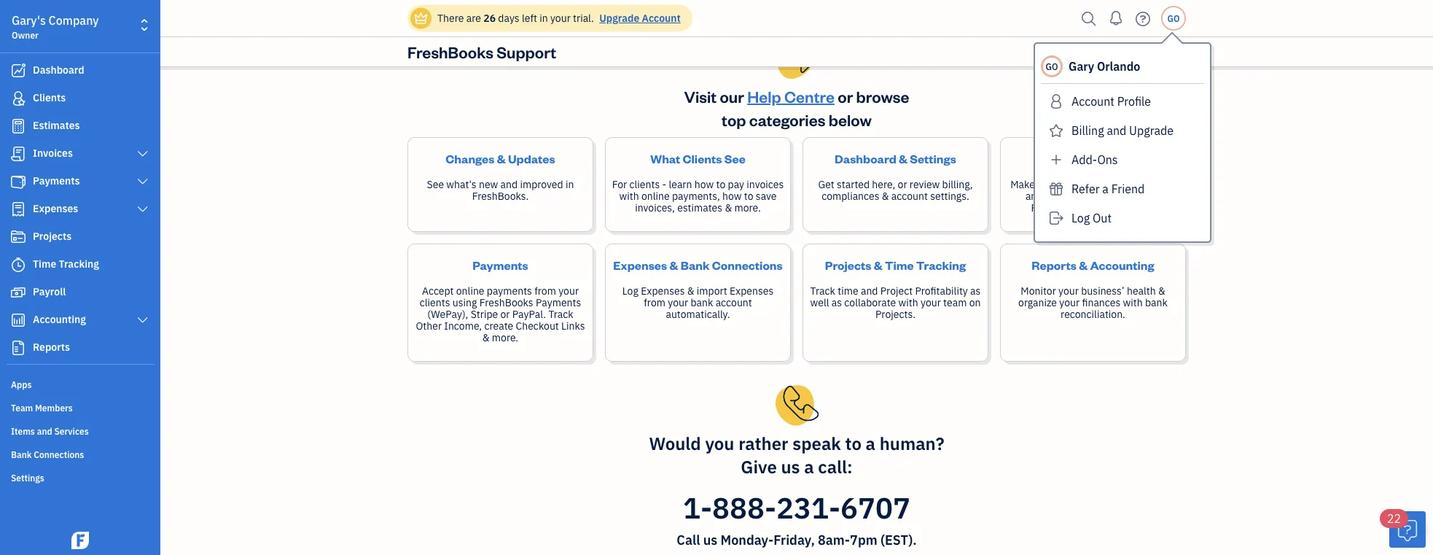 Task type: locate. For each thing, give the bounding box(es) containing it.
1 vertical spatial online
[[456, 284, 485, 298]]

1 horizontal spatial payments
[[473, 257, 529, 272]]

in right "improved"
[[566, 178, 574, 191]]

expense image
[[9, 202, 27, 217]]

your left team
[[921, 296, 941, 309]]

0 horizontal spatial upgrade
[[600, 11, 640, 25]]

1 horizontal spatial in
[[566, 178, 574, 191]]

and inside main element
[[37, 425, 52, 437]]

online
[[642, 189, 670, 203], [456, 284, 485, 298]]

chevron large down image
[[136, 176, 150, 187], [136, 314, 150, 326]]

accounting
[[1091, 257, 1155, 272], [33, 313, 86, 326]]

1 horizontal spatial track
[[811, 284, 836, 298]]

0 vertical spatial chevron large down image
[[136, 176, 150, 187]]

0 horizontal spatial to
[[717, 178, 726, 191]]

stripe
[[471, 307, 498, 321]]

payments down the 'invoices' link
[[33, 174, 80, 187]]

1 vertical spatial chevron large down image
[[136, 203, 150, 215]]

time tracking
[[33, 257, 99, 271]]

7pm
[[850, 531, 878, 548]]

settings down bank connections on the left bottom of page
[[11, 472, 44, 484]]

projects up time tracking
[[33, 229, 72, 243]]

2 chevron large down image from the top
[[136, 314, 150, 326]]

1 vertical spatial go
[[1046, 61, 1059, 72]]

& right the started
[[882, 189, 889, 203]]

chevron large down image inside accounting link
[[136, 314, 150, 326]]

log down expenses & bank connections
[[623, 284, 639, 298]]

more. inside "for clients - learn how to pay invoices with online payments, how to save invoices, estimates & more."
[[735, 201, 761, 214]]

paypal.
[[513, 307, 546, 321]]

& inside accept online payments from your clients using freshbooks payments (wepay), stripe or paypal. track other income, create checkout links & more.
[[483, 331, 490, 344]]

chevron large down image up the 'reports' link
[[136, 314, 150, 326]]

0 horizontal spatial online
[[456, 284, 485, 298]]

changes
[[446, 150, 495, 166]]

projects for projects
[[33, 229, 72, 243]]

account inside log expenses & import expenses from your bank account automatically.
[[716, 296, 752, 309]]

to inside would you rather speak to a human? give us a call:
[[846, 432, 862, 455]]

connections
[[712, 257, 783, 272], [34, 449, 84, 460]]

how up estimates
[[695, 178, 714, 191]]

more.
[[735, 201, 761, 214], [1129, 201, 1156, 214], [492, 331, 519, 344]]

time
[[885, 257, 914, 272], [33, 257, 56, 271]]

1 horizontal spatial or
[[838, 86, 854, 106]]

2 horizontal spatial to
[[846, 432, 862, 455]]

& down "refer a friend" link
[[1120, 201, 1127, 214]]

0 horizontal spatial clients
[[33, 91, 66, 104]]

reports inside main element
[[33, 340, 70, 354]]

to up call: at the bottom
[[846, 432, 862, 455]]

in right left
[[540, 11, 548, 25]]

0 vertical spatial track
[[811, 284, 836, 298]]

1 horizontal spatial online
[[642, 189, 670, 203]]

changes & updates
[[446, 150, 556, 166]]

call
[[677, 531, 700, 548]]

log inside button
[[1072, 210, 1091, 226]]

1 vertical spatial freshbooks
[[480, 296, 534, 309]]

accounting link
[[4, 307, 156, 333]]

and
[[1107, 123, 1127, 138], [501, 178, 518, 191], [1026, 189, 1043, 203], [861, 284, 878, 298], [37, 425, 52, 437]]

reports
[[1032, 257, 1077, 272], [33, 340, 70, 354]]

and right the items
[[37, 425, 52, 437]]

as
[[971, 284, 981, 298], [832, 296, 842, 309]]

& up business'
[[1080, 257, 1088, 272]]

your left import
[[668, 296, 689, 309]]

dashboard link
[[4, 58, 156, 84]]

clients up learn
[[683, 150, 722, 166]]

bank up import
[[681, 257, 710, 272]]

track left time
[[811, 284, 836, 298]]

1 vertical spatial us
[[704, 531, 718, 548]]

0 vertical spatial projects
[[33, 229, 72, 243]]

estimates
[[33, 119, 80, 132]]

us right give
[[781, 455, 801, 478]]

0 horizontal spatial connections
[[34, 449, 84, 460]]

or up below
[[838, 86, 854, 106]]

orlando
[[1098, 59, 1141, 74]]

1 horizontal spatial clients
[[630, 178, 660, 191]]

0 vertical spatial payments
[[33, 174, 80, 187]]

with inside track time and project profitability as well as collaborate with your team on projects.
[[899, 296, 919, 309]]

projects up time
[[826, 257, 872, 272]]

gary
[[1069, 59, 1095, 74]]

links
[[562, 319, 585, 333]]

0 vertical spatial account
[[892, 189, 928, 203]]

account for bank
[[716, 296, 752, 309]]

and right 'billing'
[[1107, 123, 1127, 138]]

0 horizontal spatial time
[[33, 257, 56, 271]]

1 horizontal spatial account
[[892, 189, 928, 203]]

0 vertical spatial reports
[[1032, 257, 1077, 272]]

1 vertical spatial see
[[427, 178, 444, 191]]

us inside would you rather speak to a human? give us a call:
[[781, 455, 801, 478]]

0 horizontal spatial more.
[[492, 331, 519, 344]]

1 horizontal spatial projects
[[826, 257, 872, 272]]

1 horizontal spatial settings
[[910, 150, 957, 166]]

1 horizontal spatial more.
[[735, 201, 761, 214]]

log left out on the top right of the page
[[1072, 210, 1091, 226]]

0 horizontal spatial account
[[716, 296, 752, 309]]

pay
[[728, 178, 745, 191]]

connections up import
[[712, 257, 783, 272]]

1 horizontal spatial log
[[1072, 210, 1091, 226]]

1 vertical spatial clients
[[420, 296, 450, 309]]

with inside monitor your business' health & organize your finances with bank reconciliation.
[[1124, 296, 1143, 309]]

1 vertical spatial payments
[[473, 257, 529, 272]]

clients inside main element
[[33, 91, 66, 104]]

track time and project profitability as well as collaborate with your team on projects.
[[811, 284, 981, 321]]

0 horizontal spatial invoices
[[33, 146, 73, 160]]

chevron large down image up projects link
[[136, 203, 150, 215]]

go right the go to help icon
[[1168, 12, 1180, 24]]

with inside "for clients - learn how to pay invoices with online payments, how to save invoices, estimates & more."
[[620, 189, 639, 203]]

invoices,
[[1038, 178, 1079, 191]]

report image
[[9, 341, 27, 355]]

& inside monitor your business' health & organize your finances with bank reconciliation.
[[1159, 284, 1166, 298]]

0 horizontal spatial bank
[[691, 296, 714, 309]]

log out image
[[1047, 206, 1066, 230]]

0 vertical spatial go
[[1168, 12, 1180, 24]]

chevron large down image inside payments link
[[136, 176, 150, 187]]

account inside get started here, or review billing, compliances & account settings.
[[892, 189, 928, 203]]

&
[[497, 150, 506, 166], [899, 150, 908, 166], [882, 189, 889, 203], [725, 201, 732, 214], [1120, 201, 1127, 214], [670, 257, 679, 272], [874, 257, 883, 272], [1080, 257, 1088, 272], [688, 284, 695, 298], [1159, 284, 1166, 298], [483, 331, 490, 344]]

us right call at bottom left
[[704, 531, 718, 548]]

account
[[642, 11, 681, 25], [1072, 94, 1115, 109]]

dashboard up the started
[[835, 150, 897, 166]]

2 horizontal spatial more.
[[1129, 201, 1156, 214]]

connections down items and services
[[34, 449, 84, 460]]

2 tracking from the left
[[59, 257, 99, 271]]

reconciliation.
[[1061, 307, 1126, 321]]

more. down "pay"
[[735, 201, 761, 214]]

from inside log expenses & import expenses from your bank account automatically.
[[644, 296, 666, 309]]

reports & accounting
[[1032, 257, 1155, 272]]

bank inside monitor your business' health & organize your finances with bank reconciliation.
[[1146, 296, 1168, 309]]

on
[[970, 296, 981, 309]]

expenses up "automatically."
[[641, 284, 685, 298]]

0 horizontal spatial see
[[427, 178, 444, 191]]

expenses down payments link
[[33, 202, 78, 215]]

-
[[663, 178, 667, 191]]

& inside "for clients - learn how to pay invoices with online payments, how to save invoices, estimates & more."
[[725, 201, 732, 214]]

chevron large down image
[[136, 148, 150, 160], [136, 203, 150, 215]]

0 vertical spatial dashboard
[[33, 63, 84, 77]]

1 vertical spatial dashboard
[[835, 150, 897, 166]]

and right time
[[861, 284, 878, 298]]

using
[[453, 296, 477, 309]]

log out
[[1072, 210, 1112, 226]]

& down "stripe"
[[483, 331, 490, 344]]

account down expenses & bank connections
[[716, 296, 752, 309]]

your up links
[[559, 284, 579, 298]]

upgrade right trial.
[[600, 11, 640, 25]]

1 vertical spatial accounting
[[33, 313, 86, 326]]

0 horizontal spatial dashboard
[[33, 63, 84, 77]]

as right well
[[832, 296, 842, 309]]

1 vertical spatial or
[[898, 178, 908, 191]]

1 vertical spatial chevron large down image
[[136, 314, 150, 326]]

settings up review
[[910, 150, 957, 166]]

1 vertical spatial log
[[623, 284, 639, 298]]

& up log expenses & import expenses from your bank account automatically.
[[670, 257, 679, 272]]

2 horizontal spatial or
[[898, 178, 908, 191]]

freshbooks down the there
[[408, 41, 494, 62]]

templates
[[1128, 178, 1176, 191]]

0 vertical spatial online
[[642, 189, 670, 203]]

freshbooks up create
[[480, 296, 534, 309]]

accounting up "health"
[[1091, 257, 1155, 272]]

clients left -
[[630, 178, 660, 191]]

track inside accept online payments from your clients using freshbooks payments (wepay), stripe or paypal. track other income, create checkout links & more.
[[549, 307, 574, 321]]

owner
[[12, 29, 39, 41]]

below
[[829, 109, 872, 130]]

0 horizontal spatial with
[[620, 189, 639, 203]]

upgrade down the profile
[[1130, 123, 1174, 138]]

1 vertical spatial account
[[716, 296, 752, 309]]

estimates
[[678, 201, 723, 214]]

payments up links
[[536, 296, 581, 309]]

account left settings.
[[892, 189, 928, 203]]

2 vertical spatial payments
[[536, 296, 581, 309]]

online up "stripe"
[[456, 284, 485, 298]]

0 vertical spatial clients
[[630, 178, 660, 191]]

clients inside accept online payments from your clients using freshbooks payments (wepay), stripe or paypal. track other income, create checkout links & more.
[[420, 296, 450, 309]]

0 horizontal spatial reports
[[33, 340, 70, 354]]

to left the save
[[745, 189, 754, 203]]

with right the finances
[[1124, 296, 1143, 309]]

0 horizontal spatial how
[[695, 178, 714, 191]]

0 vertical spatial settings
[[910, 150, 957, 166]]

and left refer a friend icon
[[1026, 189, 1043, 203]]

billing,
[[943, 178, 973, 191]]

more. down friend
[[1129, 201, 1156, 214]]

0 horizontal spatial in
[[540, 11, 548, 25]]

1 horizontal spatial us
[[781, 455, 801, 478]]

from
[[535, 284, 556, 298], [644, 296, 666, 309]]

1 horizontal spatial connections
[[712, 257, 783, 272]]

2 time from the left
[[33, 257, 56, 271]]

refer a friend image
[[1047, 177, 1066, 201]]

get started here, or review billing, compliances & account settings.
[[819, 178, 973, 203]]

from inside accept online payments from your clients using freshbooks payments (wepay), stripe or paypal. track other income, create checkout links & more.
[[535, 284, 556, 298]]

0 horizontal spatial account
[[642, 11, 681, 25]]

& inside get started here, or review billing, compliances & account settings.
[[882, 189, 889, 203]]

1 horizontal spatial tracking
[[917, 257, 966, 272]]

tracking down projects link
[[59, 257, 99, 271]]

payments inside accept online payments from your clients using freshbooks payments (wepay), stripe or paypal. track other income, create checkout links & more.
[[536, 296, 581, 309]]

0 horizontal spatial payments
[[33, 174, 80, 187]]

1 horizontal spatial upgrade
[[1130, 123, 1174, 138]]

online right for
[[642, 189, 670, 203]]

would
[[649, 432, 701, 455]]

invoices down 'billing'
[[1071, 150, 1117, 166]]

chevron large down image for invoices
[[136, 148, 150, 160]]

0 horizontal spatial from
[[535, 284, 556, 298]]

payments up the payments
[[473, 257, 529, 272]]

2 chevron large down image from the top
[[136, 203, 150, 215]]

and right new
[[501, 178, 518, 191]]

2 vertical spatial or
[[501, 307, 510, 321]]

0 horizontal spatial settings
[[11, 472, 44, 484]]

chevron large down image inside the 'invoices' link
[[136, 148, 150, 160]]

bank down the items
[[11, 449, 32, 460]]

1 vertical spatial in
[[566, 178, 574, 191]]

items
[[11, 425, 35, 437]]

dashboard up clients link in the left of the page
[[33, 63, 84, 77]]

invoice image
[[9, 147, 27, 161]]

track inside track time and project profitability as well as collaborate with your team on projects.
[[811, 284, 836, 298]]

ons
[[1098, 152, 1119, 167]]

0 vertical spatial us
[[781, 455, 801, 478]]

& inside make invoices, recurring templates and retainers. add a deposit, payment schedule & more.
[[1120, 201, 1127, 214]]

chevron large down image down estimates 'link'
[[136, 148, 150, 160]]

as right team
[[971, 284, 981, 298]]

from left "automatically."
[[644, 296, 666, 309]]

left
[[522, 11, 537, 25]]

see left what's
[[427, 178, 444, 191]]

speak
[[793, 432, 842, 455]]

here,
[[873, 178, 896, 191]]

bank right business'
[[1146, 296, 1168, 309]]

chart image
[[9, 313, 27, 327]]

reports up monitor
[[1032, 257, 1077, 272]]

1 vertical spatial bank
[[11, 449, 32, 460]]

0 vertical spatial see
[[725, 150, 746, 166]]

and inside make invoices, recurring templates and retainers. add a deposit, payment schedule & more.
[[1026, 189, 1043, 203]]

projects inside main element
[[33, 229, 72, 243]]

profitability
[[916, 284, 968, 298]]

0 vertical spatial account
[[642, 11, 681, 25]]

go
[[1168, 12, 1180, 24], [1046, 61, 1059, 72]]

compliances
[[822, 189, 880, 203]]

time up the project
[[885, 257, 914, 272]]

dashboard for dashboard & settings
[[835, 150, 897, 166]]

1 horizontal spatial see
[[725, 150, 746, 166]]

add-ons
[[1072, 152, 1119, 167]]

1 bank from the left
[[691, 296, 714, 309]]

log out button
[[1041, 206, 1205, 230]]

dashboard for dashboard
[[33, 63, 84, 77]]

business'
[[1082, 284, 1125, 298]]

crown image
[[414, 11, 429, 26]]

billing and upgrade image
[[1047, 119, 1066, 142]]

bank
[[691, 296, 714, 309], [1146, 296, 1168, 309]]

payment
[[1032, 201, 1072, 214]]

1 horizontal spatial go
[[1168, 12, 1180, 24]]

1 chevron large down image from the top
[[136, 148, 150, 160]]

tracking up profitability
[[917, 257, 966, 272]]

1 horizontal spatial clients
[[683, 150, 722, 166]]

friday,
[[774, 531, 815, 548]]

clients up other
[[420, 296, 450, 309]]

log inside log expenses & import expenses from your bank account automatically.
[[623, 284, 639, 298]]

in inside the see what's new and improved in freshbooks.
[[566, 178, 574, 191]]

1 horizontal spatial time
[[885, 257, 914, 272]]

see up "pay"
[[725, 150, 746, 166]]

1 vertical spatial upgrade
[[1130, 123, 1174, 138]]

chevron large down image down the 'invoices' link
[[136, 176, 150, 187]]

bank connections
[[11, 449, 84, 460]]

0 vertical spatial log
[[1072, 210, 1091, 226]]

what
[[651, 150, 681, 166]]

0 horizontal spatial projects
[[33, 229, 72, 243]]

1 vertical spatial account
[[1072, 94, 1115, 109]]

1 vertical spatial connections
[[34, 449, 84, 460]]

1 chevron large down image from the top
[[136, 176, 150, 187]]

online inside "for clients - learn how to pay invoices with online payments, how to save invoices, estimates & more."
[[642, 189, 670, 203]]

team
[[11, 402, 33, 414]]

0 vertical spatial bank
[[681, 257, 710, 272]]

estimate image
[[9, 119, 27, 133]]

invoices down 'estimates' on the left
[[33, 146, 73, 160]]

make
[[1011, 178, 1036, 191]]

1 vertical spatial track
[[549, 307, 574, 321]]

& left import
[[688, 284, 695, 298]]

chevron large down image inside expenses link
[[136, 203, 150, 215]]

with right the collaborate
[[899, 296, 919, 309]]

time inside main element
[[33, 257, 56, 271]]

or inside get started here, or review billing, compliances & account settings.
[[898, 178, 908, 191]]

1 vertical spatial projects
[[826, 257, 872, 272]]

time right timer icon
[[33, 257, 56, 271]]

our
[[720, 86, 745, 106]]

0 vertical spatial in
[[540, 11, 548, 25]]

track
[[811, 284, 836, 298], [549, 307, 574, 321]]

track right paypal. on the bottom left
[[549, 307, 574, 321]]

2 bank from the left
[[1146, 296, 1168, 309]]

invoices inside main element
[[33, 146, 73, 160]]

0 horizontal spatial clients
[[420, 296, 450, 309]]

or
[[838, 86, 854, 106], [898, 178, 908, 191], [501, 307, 510, 321]]

and inside track time and project profitability as well as collaborate with your team on projects.
[[861, 284, 878, 298]]

or right "stripe"
[[501, 307, 510, 321]]

reports link
[[4, 335, 156, 361]]

0 horizontal spatial as
[[832, 296, 842, 309]]

8am-
[[818, 531, 850, 548]]

0 vertical spatial freshbooks
[[408, 41, 494, 62]]

a inside make invoices, recurring templates and retainers. add a deposit, payment schedule & more.
[[1115, 189, 1121, 203]]

what clients see
[[651, 150, 746, 166]]

there
[[438, 11, 464, 25]]

0 vertical spatial or
[[838, 86, 854, 106]]

1 vertical spatial reports
[[33, 340, 70, 354]]

(wepay),
[[428, 307, 469, 321]]

& down "pay"
[[725, 201, 732, 214]]

project image
[[9, 230, 27, 244]]

collaborate
[[845, 296, 897, 309]]

more. inside accept online payments from your clients using freshbooks payments (wepay), stripe or paypal. track other income, create checkout links & more.
[[492, 331, 519, 344]]

& right "health"
[[1159, 284, 1166, 298]]

1 vertical spatial settings
[[11, 472, 44, 484]]

log for log expenses & import expenses from your bank account automatically.
[[623, 284, 639, 298]]

checkout
[[516, 319, 559, 333]]

to left "pay"
[[717, 178, 726, 191]]

dashboard inside main element
[[33, 63, 84, 77]]

account
[[892, 189, 928, 203], [716, 296, 752, 309]]

how left the save
[[723, 189, 742, 203]]

from up paypal. on the bottom left
[[535, 284, 556, 298]]

with for what
[[620, 189, 639, 203]]

account profile
[[1072, 94, 1152, 109]]

0 vertical spatial clients
[[33, 91, 66, 104]]

upgrade inside billing and upgrade "button"
[[1130, 123, 1174, 138]]

trial.
[[573, 11, 594, 25]]

or right here,
[[898, 178, 908, 191]]

time
[[838, 284, 859, 298]]

billing and upgrade button
[[1041, 119, 1205, 142]]

bank down expenses & bank connections
[[691, 296, 714, 309]]

0 horizontal spatial or
[[501, 307, 510, 321]]

bank inside main element
[[11, 449, 32, 460]]

account profile image
[[1047, 90, 1066, 113]]

reports right report icon
[[33, 340, 70, 354]]

2 horizontal spatial with
[[1124, 296, 1143, 309]]

26
[[484, 11, 496, 25]]

settings.
[[931, 189, 970, 203]]

clients up 'estimates' on the left
[[33, 91, 66, 104]]

your inside track time and project profitability as well as collaborate with your team on projects.
[[921, 296, 941, 309]]

accounting down payroll at the left
[[33, 313, 86, 326]]

schedule
[[1075, 201, 1117, 214]]

more. down "stripe"
[[492, 331, 519, 344]]

go left "gary"
[[1046, 61, 1059, 72]]

gary's
[[12, 13, 46, 28]]

with left -
[[620, 189, 639, 203]]



Task type: describe. For each thing, give the bounding box(es) containing it.
& up the project
[[874, 257, 883, 272]]

client image
[[9, 91, 27, 106]]

refer a friend
[[1072, 181, 1145, 197]]

tracking inside main element
[[59, 257, 99, 271]]

main element
[[0, 0, 197, 555]]

dashboard image
[[9, 63, 27, 78]]

income,
[[444, 319, 482, 333]]

see what's new and improved in freshbooks.
[[427, 178, 574, 203]]

notifications image
[[1105, 4, 1128, 33]]

team
[[944, 296, 967, 309]]

bank inside log expenses & import expenses from your bank account automatically.
[[691, 296, 714, 309]]

well
[[811, 296, 830, 309]]

monitor
[[1021, 284, 1057, 298]]

deposit,
[[1123, 189, 1161, 203]]

learn
[[669, 178, 692, 191]]

monday-
[[721, 531, 774, 548]]

reports for reports
[[33, 340, 70, 354]]

payment image
[[9, 174, 27, 189]]

(est).
[[881, 531, 917, 548]]

finances
[[1083, 296, 1121, 309]]

expenses down invoices,
[[614, 257, 668, 272]]

freshbooks inside accept online payments from your clients using freshbooks payments (wepay), stripe or paypal. track other income, create checkout links & more.
[[480, 296, 534, 309]]

billing
[[1072, 123, 1105, 138]]

recurring
[[1082, 178, 1126, 191]]

1 horizontal spatial bank
[[681, 257, 710, 272]]

give
[[741, 455, 777, 478]]

freshbooks support
[[408, 41, 557, 62]]

rather
[[739, 432, 789, 455]]

profile
[[1118, 94, 1152, 109]]

go to help image
[[1132, 8, 1155, 30]]

categories
[[750, 109, 826, 130]]

888-
[[713, 489, 777, 527]]

centre
[[785, 86, 835, 106]]

items and services link
[[4, 419, 156, 441]]

in for left
[[540, 11, 548, 25]]

there are 26 days left in your trial. upgrade account
[[438, 11, 681, 25]]

add ons image
[[1047, 148, 1066, 171]]

or inside 'visit our help centre or browse top categories below'
[[838, 86, 854, 106]]

expenses right import
[[730, 284, 774, 298]]

freshbooks image
[[69, 532, 92, 549]]

human?
[[880, 432, 945, 455]]

make invoices, recurring templates and retainers. add a deposit, payment schedule & more.
[[1011, 178, 1176, 214]]

days
[[498, 11, 520, 25]]

dashboard & settings
[[835, 150, 957, 166]]

0 vertical spatial connections
[[712, 257, 783, 272]]

1 time from the left
[[885, 257, 914, 272]]

more. inside make invoices, recurring templates and retainers. add a deposit, payment schedule & more.
[[1129, 201, 1156, 214]]

friend
[[1112, 181, 1145, 197]]

account for settings
[[892, 189, 928, 203]]

refer a friend link
[[1041, 177, 1205, 201]]

your left trial.
[[551, 11, 571, 25]]

1 horizontal spatial to
[[745, 189, 754, 203]]

are
[[467, 11, 481, 25]]

see inside the see what's new and improved in freshbooks.
[[427, 178, 444, 191]]

payroll link
[[4, 279, 156, 306]]

settings link
[[4, 466, 156, 488]]

with for reports
[[1124, 296, 1143, 309]]

invoices link
[[4, 141, 156, 167]]

& up new
[[497, 150, 506, 166]]

health
[[1128, 284, 1156, 298]]

1 horizontal spatial how
[[723, 189, 742, 203]]

call:
[[819, 455, 853, 478]]

time tracking link
[[4, 252, 156, 278]]

team members
[[11, 402, 73, 414]]

apps
[[11, 379, 32, 390]]

1 vertical spatial clients
[[683, 150, 722, 166]]

in for improved
[[566, 178, 574, 191]]

save
[[756, 189, 777, 203]]

browse
[[857, 86, 910, 106]]

chevron large down image for expenses
[[136, 203, 150, 215]]

1 horizontal spatial as
[[971, 284, 981, 298]]

reports for reports & accounting
[[1032, 257, 1077, 272]]

company
[[49, 13, 99, 28]]

1 horizontal spatial invoices
[[1071, 150, 1117, 166]]

log for log out
[[1072, 210, 1091, 226]]

projects link
[[4, 224, 156, 250]]

& inside log expenses & import expenses from your bank account automatically.
[[688, 284, 695, 298]]

members
[[35, 402, 73, 414]]

0 vertical spatial upgrade
[[600, 11, 640, 25]]

services
[[54, 425, 89, 437]]

chevron large down image for payments
[[136, 176, 150, 187]]

invoices,
[[635, 201, 675, 214]]

updates
[[508, 150, 556, 166]]

projects for projects & time tracking
[[826, 257, 872, 272]]

1 horizontal spatial account
[[1072, 94, 1115, 109]]

gary's company owner
[[12, 13, 99, 41]]

1 horizontal spatial accounting
[[1091, 257, 1155, 272]]

for
[[612, 178, 627, 191]]

go inside dropdown button
[[1168, 12, 1180, 24]]

your inside accept online payments from your clients using freshbooks payments (wepay), stripe or paypal. track other income, create checkout links & more.
[[559, 284, 579, 298]]

import
[[697, 284, 728, 298]]

search image
[[1078, 8, 1101, 30]]

resource center badge image
[[1390, 511, 1427, 548]]

your right monitor
[[1059, 284, 1079, 298]]

monitor your business' health & organize your finances with bank reconciliation.
[[1019, 284, 1168, 321]]

bank connections link
[[4, 443, 156, 465]]

projects.
[[876, 307, 916, 321]]

chevron large down image for accounting
[[136, 314, 150, 326]]

invoices
[[747, 178, 784, 191]]

add
[[1095, 189, 1113, 203]]

expenses & bank connections
[[614, 257, 783, 272]]

accept online payments from your clients using freshbooks payments (wepay), stripe or paypal. track other income, create checkout links & more.
[[416, 284, 585, 344]]

22
[[1388, 511, 1402, 526]]

and inside the see what's new and improved in freshbooks.
[[501, 178, 518, 191]]

improved
[[520, 178, 564, 191]]

or inside accept online payments from your clients using freshbooks payments (wepay), stripe or paypal. track other income, create checkout links & more.
[[501, 307, 510, 321]]

money image
[[9, 285, 27, 300]]

timer image
[[9, 257, 27, 272]]

upgrade account link
[[597, 11, 681, 25]]

payments,
[[672, 189, 720, 203]]

gary orlando
[[1069, 59, 1141, 74]]

your left the finances
[[1060, 296, 1080, 309]]

your inside log expenses & import expenses from your bank account automatically.
[[668, 296, 689, 309]]

online inside accept online payments from your clients using freshbooks payments (wepay), stripe or paypal. track other income, create checkout links & more.
[[456, 284, 485, 298]]

clients inside "for clients - learn how to pay invoices with online payments, how to save invoices, estimates & more."
[[630, 178, 660, 191]]

connections inside main element
[[34, 449, 84, 460]]

visit our help centre or browse top categories below
[[684, 86, 910, 130]]

payments inside main element
[[33, 174, 80, 187]]

us inside 1-888-231-6707 call us monday-friday, 8am-7pm (est).
[[704, 531, 718, 548]]

settings inside main element
[[11, 472, 44, 484]]

payments
[[487, 284, 532, 298]]

freshbooks.
[[472, 189, 529, 203]]

top
[[722, 109, 746, 130]]

1-
[[683, 489, 713, 527]]

1 tracking from the left
[[917, 257, 966, 272]]

out
[[1093, 210, 1112, 226]]

you
[[706, 432, 735, 455]]

0 horizontal spatial go
[[1046, 61, 1059, 72]]

expenses inside main element
[[33, 202, 78, 215]]

and inside "button"
[[1107, 123, 1127, 138]]

accounting inside main element
[[33, 313, 86, 326]]

& up get started here, or review billing, compliances & account settings.
[[899, 150, 908, 166]]



Task type: vqa. For each thing, say whether or not it's contained in the screenshot.
"Included"
no



